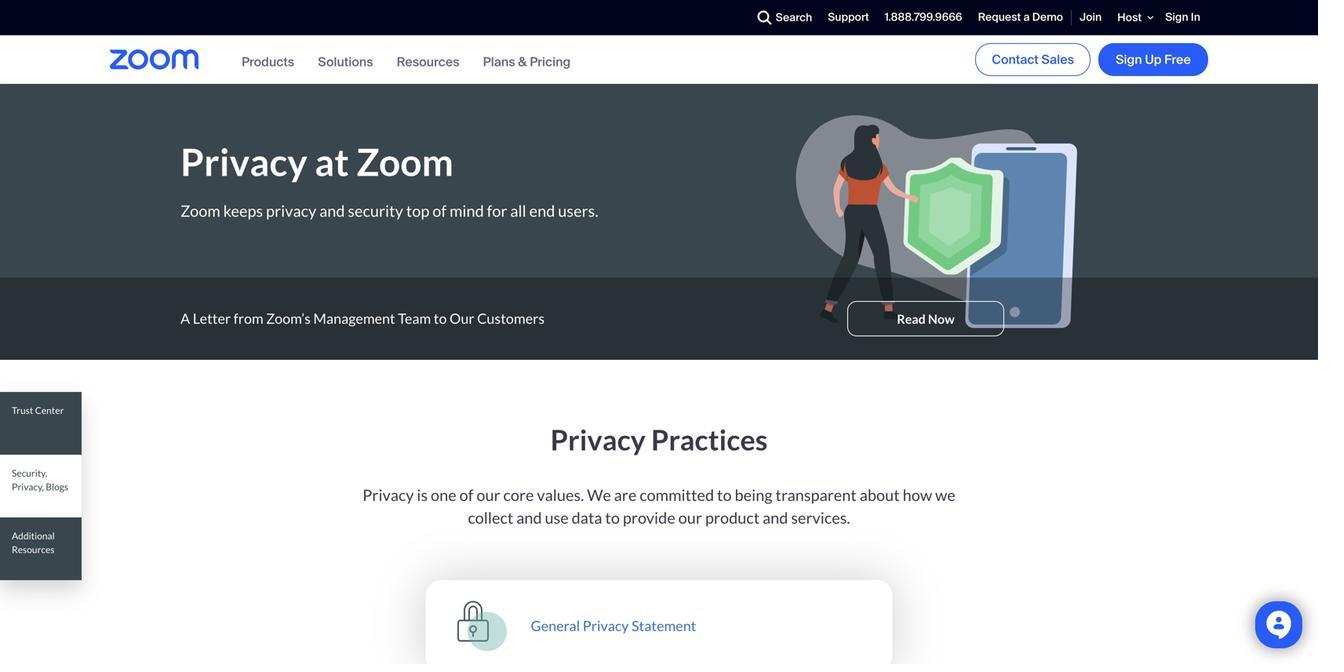 Task type: vqa. For each thing, say whether or not it's contained in the screenshot.
PRICING
yes



Task type: locate. For each thing, give the bounding box(es) containing it.
contact
[[992, 51, 1039, 68]]

and right 'privacy'
[[320, 202, 345, 220]]

and
[[320, 202, 345, 220], [517, 509, 542, 528], [763, 509, 788, 528]]

end
[[530, 202, 555, 220]]

top
[[406, 202, 430, 220]]

sign left up
[[1116, 51, 1142, 68]]

our down committed
[[679, 509, 702, 528]]

1 vertical spatial sign
[[1116, 51, 1142, 68]]

and down being
[[763, 509, 788, 528]]

privacy for privacy is one of our core values. we are committed to being transparent about how we collect and use data to provide our product and services.
[[363, 486, 414, 505]]

privacy up we
[[551, 423, 646, 457]]

transparent
[[776, 486, 857, 505]]

0 horizontal spatial and
[[320, 202, 345, 220]]

additional resources link
[[0, 518, 82, 581]]

our
[[477, 486, 500, 505], [679, 509, 702, 528]]

sign left in
[[1166, 10, 1189, 24]]

privacy
[[266, 202, 316, 220]]

sign in link
[[1158, 1, 1209, 35]]

a letter from zoom's management team to our customers
[[181, 310, 545, 327]]

to right data
[[605, 509, 620, 528]]

sign
[[1166, 10, 1189, 24], [1116, 51, 1142, 68]]

of
[[433, 202, 447, 220], [460, 486, 474, 505]]

2 vertical spatial to
[[605, 509, 620, 528]]

1 vertical spatial resources
[[12, 544, 55, 555]]

join
[[1080, 10, 1102, 24]]

request a demo link
[[971, 1, 1071, 35]]

resources left the plans
[[397, 54, 460, 70]]

mind
[[450, 202, 484, 220]]

plans & pricing
[[483, 54, 571, 70]]

and down core at left bottom
[[517, 509, 542, 528]]

additional resources
[[12, 531, 55, 555]]

about
[[860, 486, 900, 505]]

free
[[1165, 51, 1191, 68]]

are
[[614, 486, 637, 505]]

0 horizontal spatial to
[[434, 310, 447, 327]]

contact sales
[[992, 51, 1074, 68]]

how
[[903, 486, 933, 505]]

2 horizontal spatial to
[[717, 486, 732, 505]]

1 vertical spatial to
[[717, 486, 732, 505]]

support
[[828, 10, 869, 24]]

resources
[[397, 54, 460, 70], [12, 544, 55, 555]]

of right top
[[433, 202, 447, 220]]

1.888.799.9666
[[885, 10, 963, 24]]

one
[[431, 486, 457, 505]]

search image
[[758, 11, 772, 25]]

of right one
[[460, 486, 474, 505]]

management
[[313, 310, 395, 327]]

1 vertical spatial of
[[460, 486, 474, 505]]

being
[[735, 486, 773, 505]]

at
[[315, 139, 349, 184]]

1 vertical spatial zoom
[[181, 202, 220, 220]]

0 horizontal spatial zoom
[[181, 202, 220, 220]]

to up product
[[717, 486, 732, 505]]

general privacy statement
[[531, 618, 697, 635]]

security, privacy, blogs
[[12, 468, 68, 493]]

resources button
[[397, 54, 460, 70]]

statement
[[632, 618, 697, 635]]

users.
[[558, 202, 599, 220]]

0 vertical spatial resources
[[397, 54, 460, 70]]

resources down additional
[[12, 544, 55, 555]]

0 horizontal spatial sign
[[1116, 51, 1142, 68]]

in
[[1191, 10, 1201, 24]]

our up collect
[[477, 486, 500, 505]]

read now
[[897, 311, 955, 327]]

sign for sign in
[[1166, 10, 1189, 24]]

sign in
[[1166, 10, 1201, 24]]

zoom up top
[[356, 139, 454, 184]]

host button
[[1110, 0, 1158, 35]]

1 vertical spatial our
[[679, 509, 702, 528]]

privacy up keeps
[[181, 139, 308, 184]]

1 horizontal spatial of
[[460, 486, 474, 505]]

0 vertical spatial our
[[477, 486, 500, 505]]

0 horizontal spatial of
[[433, 202, 447, 220]]

sign inside "link"
[[1166, 10, 1189, 24]]

privacy at zoom
[[181, 139, 454, 184]]

sign for sign up free
[[1116, 51, 1142, 68]]

privacy left "is" on the left of page
[[363, 486, 414, 505]]

security
[[348, 202, 403, 220]]

we
[[587, 486, 611, 505]]

our
[[450, 310, 475, 327]]

1 horizontal spatial resources
[[397, 54, 460, 70]]

data
[[572, 509, 602, 528]]

trust
[[12, 405, 33, 416]]

privacy inside privacy is one of our core values. we are committed to being transparent about how we collect and use data to provide our product and services.
[[363, 486, 414, 505]]

zoom
[[356, 139, 454, 184], [181, 202, 220, 220]]

1 horizontal spatial zoom
[[356, 139, 454, 184]]

contact sales link
[[976, 43, 1091, 76]]

0 vertical spatial of
[[433, 202, 447, 220]]

0 horizontal spatial our
[[477, 486, 500, 505]]

0 horizontal spatial resources
[[12, 544, 55, 555]]

letter
[[193, 310, 231, 327]]

read now link
[[848, 301, 1005, 337]]

to left our in the top of the page
[[434, 310, 447, 327]]

zoom left keeps
[[181, 202, 220, 220]]

blogs
[[46, 481, 68, 493]]

1 horizontal spatial sign
[[1166, 10, 1189, 24]]

security,
[[12, 468, 47, 479]]

1.888.799.9666 link
[[877, 1, 971, 35]]

a
[[1024, 10, 1030, 24]]

search image
[[758, 11, 772, 25]]

0 vertical spatial sign
[[1166, 10, 1189, 24]]

plans & pricing link
[[483, 54, 571, 70]]

privacy
[[181, 139, 308, 184], [551, 423, 646, 457], [363, 486, 414, 505], [583, 618, 629, 635]]

1 horizontal spatial and
[[517, 509, 542, 528]]

trust center
[[12, 405, 64, 416]]

privacy right general
[[583, 618, 629, 635]]

for
[[487, 202, 507, 220]]

we
[[936, 486, 956, 505]]

product
[[705, 509, 760, 528]]



Task type: describe. For each thing, give the bounding box(es) containing it.
center
[[35, 405, 64, 416]]

services.
[[791, 509, 851, 528]]

is
[[417, 486, 428, 505]]

trust center link
[[0, 392, 82, 455]]

all
[[510, 202, 526, 220]]

now
[[928, 311, 955, 327]]

pricing
[[530, 54, 571, 70]]

read
[[897, 311, 926, 327]]

customers
[[477, 310, 545, 327]]

host
[[1118, 10, 1142, 25]]

sales
[[1042, 51, 1074, 68]]

demo
[[1033, 10, 1064, 24]]

request a demo
[[978, 10, 1064, 24]]

privacy is one of our core values. we are committed to being transparent about how we collect and use data to provide our product and services.
[[363, 486, 956, 528]]

2 horizontal spatial and
[[763, 509, 788, 528]]

products
[[242, 54, 294, 70]]

resources inside additional resources
[[12, 544, 55, 555]]

0 vertical spatial zoom
[[356, 139, 454, 184]]

core
[[504, 486, 534, 505]]

request
[[978, 10, 1021, 24]]

privacy for privacy at zoom
[[181, 139, 308, 184]]

zoom's
[[266, 310, 311, 327]]

committed
[[640, 486, 714, 505]]

practices
[[651, 423, 768, 457]]

search
[[776, 10, 813, 25]]

team
[[398, 310, 431, 327]]

zoom logo image
[[110, 49, 199, 70]]

support link
[[820, 1, 877, 35]]

1 horizontal spatial to
[[605, 509, 620, 528]]

zoom keeps privacy and security top of mind for all end users.
[[181, 202, 599, 220]]

a
[[181, 310, 190, 327]]

collect
[[468, 509, 514, 528]]

use
[[545, 509, 569, 528]]

of inside privacy is one of our core values. we are committed to being transparent about how we collect and use data to provide our product and services.
[[460, 486, 474, 505]]

security, privacy, blogs link
[[0, 455, 82, 518]]

from
[[234, 310, 264, 327]]

solutions button
[[318, 54, 373, 70]]

sign up free link
[[1099, 43, 1209, 76]]

keeps
[[223, 202, 263, 220]]

general
[[531, 618, 580, 635]]

products button
[[242, 54, 294, 70]]

privacy practices
[[551, 423, 768, 457]]

values.
[[537, 486, 584, 505]]

join link
[[1072, 1, 1110, 35]]

plans
[[483, 54, 515, 70]]

1 horizontal spatial our
[[679, 509, 702, 528]]

general privacy statement link
[[531, 617, 861, 637]]

up
[[1145, 51, 1162, 68]]

privacy for privacy practices
[[551, 423, 646, 457]]

solutions
[[318, 54, 373, 70]]

privacy,
[[12, 481, 44, 493]]

provide
[[623, 509, 676, 528]]

sign up free
[[1116, 51, 1191, 68]]

&
[[518, 54, 527, 70]]

0 vertical spatial to
[[434, 310, 447, 327]]

additional
[[12, 531, 55, 542]]



